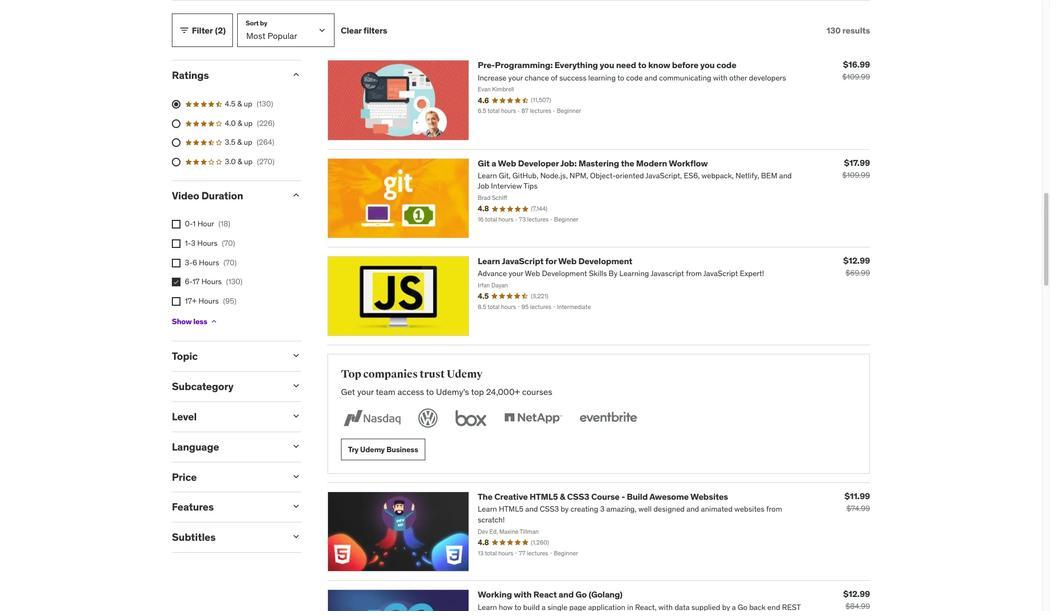 Task type: locate. For each thing, give the bounding box(es) containing it.
hours right 17+
[[199, 296, 219, 306]]

up right 4.5
[[244, 99, 252, 109]]

top
[[471, 386, 484, 397]]

hours right 17
[[201, 277, 222, 287]]

0 vertical spatial (70)
[[222, 238, 235, 248]]

up left (270)
[[244, 157, 253, 166]]

$109.99 down $16.99
[[843, 72, 870, 82]]

to right need
[[638, 60, 647, 70]]

0 vertical spatial $109.99
[[843, 72, 870, 82]]

(70) down (18)
[[222, 238, 235, 248]]

0 vertical spatial xsmall image
[[172, 239, 181, 248]]

& right 4.0
[[238, 118, 242, 128]]

to inside top companies trust udemy get your team access to udemy's top 24,000+ courses
[[426, 386, 434, 397]]

&
[[237, 99, 242, 109], [238, 118, 242, 128], [237, 138, 242, 147], [238, 157, 242, 166], [560, 491, 565, 502]]

xsmall image for 0-
[[172, 220, 181, 229]]

0 vertical spatial (130)
[[257, 99, 273, 109]]

video duration button
[[172, 189, 282, 202]]

companies
[[363, 368, 418, 381]]

volkswagen image
[[416, 407, 440, 430]]

$17.99
[[844, 157, 870, 168]]

small image for features
[[291, 501, 302, 512]]

& right 3.5 at the left of page
[[237, 138, 242, 147]]

1 up from the top
[[244, 99, 252, 109]]

(130) up '(95)'
[[226, 277, 243, 287]]

video
[[172, 189, 199, 202]]

& right 3.0
[[238, 157, 242, 166]]

udemy
[[447, 368, 483, 381], [360, 445, 385, 455]]

6-17 hours (130)
[[185, 277, 243, 287]]

code
[[717, 60, 737, 70]]

4.5
[[225, 99, 236, 109]]

xsmall image left the 6-
[[172, 278, 181, 287]]

try
[[348, 445, 359, 455]]

130 results
[[827, 25, 870, 36]]

1 horizontal spatial udemy
[[447, 368, 483, 381]]

the creative html5 & css3 course - build awesome websites
[[478, 491, 728, 502]]

try udemy business
[[348, 445, 418, 455]]

hours right 6
[[199, 258, 219, 267]]

git a web developer job: mastering the modern workflow
[[478, 158, 708, 168]]

show less button
[[172, 311, 218, 333]]

results
[[843, 25, 870, 36]]

3
[[191, 238, 195, 248]]

$16.99
[[843, 59, 870, 70]]

business
[[386, 445, 418, 455]]

working
[[478, 589, 512, 600]]

to down trust
[[426, 386, 434, 397]]

you
[[600, 60, 614, 70], [700, 60, 715, 70]]

try udemy business link
[[341, 439, 425, 461]]

up left (226)
[[244, 118, 253, 128]]

$12.99 $69.99
[[843, 255, 870, 278]]

2 up from the top
[[244, 118, 253, 128]]

0 vertical spatial $12.99
[[843, 255, 870, 266]]

& right 4.5
[[237, 99, 242, 109]]

up
[[244, 99, 252, 109], [244, 118, 253, 128], [244, 138, 252, 147], [244, 157, 253, 166]]

$12.99
[[843, 255, 870, 266], [843, 589, 870, 600]]

you left code
[[700, 60, 715, 70]]

less
[[193, 317, 207, 326]]

1 horizontal spatial you
[[700, 60, 715, 70]]

0 horizontal spatial (130)
[[226, 277, 243, 287]]

small image for price
[[291, 471, 302, 482]]

with
[[514, 589, 532, 600]]

xsmall image
[[172, 220, 181, 229], [172, 259, 181, 267], [172, 278, 181, 287]]

0 vertical spatial to
[[638, 60, 647, 70]]

git
[[478, 158, 490, 168]]

2 vertical spatial xsmall image
[[172, 278, 181, 287]]

1 $12.99 from the top
[[843, 255, 870, 266]]

1 vertical spatial to
[[426, 386, 434, 397]]

xsmall image right "less" at the bottom
[[209, 318, 218, 326]]

subtitles
[[172, 531, 216, 544]]

small image
[[291, 190, 302, 200], [291, 350, 302, 361], [291, 381, 302, 391], [291, 441, 302, 452], [291, 471, 302, 482]]

1 $109.99 from the top
[[843, 72, 870, 82]]

box image
[[453, 407, 489, 430]]

hours for 1-3 hours
[[197, 238, 218, 248]]

before
[[672, 60, 699, 70]]

3.5 & up (264)
[[225, 138, 274, 147]]

you left need
[[600, 60, 614, 70]]

hours right 3
[[197, 238, 218, 248]]

hours for 3-6 hours
[[199, 258, 219, 267]]

4 small image from the top
[[291, 441, 302, 452]]

xsmall image
[[172, 239, 181, 248], [172, 297, 181, 306], [209, 318, 218, 326]]

netapp image
[[502, 407, 564, 430]]

udemy up udemy's
[[447, 368, 483, 381]]

(270)
[[257, 157, 275, 166]]

xsmall image for 1-
[[172, 239, 181, 248]]

xsmall image for 17+
[[172, 297, 181, 306]]

(130)
[[257, 99, 273, 109], [226, 277, 243, 287]]

0 horizontal spatial to
[[426, 386, 434, 397]]

subcategory
[[172, 380, 234, 393]]

(18)
[[219, 219, 230, 229]]

access
[[398, 386, 424, 397]]

to
[[638, 60, 647, 70], [426, 386, 434, 397]]

language button
[[172, 440, 282, 453]]

subtitles button
[[172, 531, 282, 544]]

udemy right try
[[360, 445, 385, 455]]

small image for video duration
[[291, 190, 302, 200]]

0 vertical spatial udemy
[[447, 368, 483, 381]]

1 vertical spatial xsmall image
[[172, 259, 181, 267]]

web right for
[[558, 256, 577, 266]]

small image for level
[[291, 411, 302, 422]]

4 up from the top
[[244, 157, 253, 166]]

3.5
[[225, 138, 236, 147]]

working with react and go (golang) link
[[478, 589, 623, 600]]

learn
[[478, 256, 500, 266]]

mastering
[[579, 158, 619, 168]]

0 horizontal spatial udemy
[[360, 445, 385, 455]]

1 vertical spatial $12.99
[[843, 589, 870, 600]]

3 up from the top
[[244, 138, 252, 147]]

3 small image from the top
[[291, 381, 302, 391]]

130 results status
[[827, 25, 870, 36]]

1 vertical spatial (130)
[[226, 277, 243, 287]]

0 horizontal spatial you
[[600, 60, 614, 70]]

hours
[[197, 238, 218, 248], [199, 258, 219, 267], [201, 277, 222, 287], [199, 296, 219, 306]]

2 small image from the top
[[291, 350, 302, 361]]

2 xsmall image from the top
[[172, 259, 181, 267]]

filters
[[364, 25, 387, 36]]

xsmall image left 1-
[[172, 239, 181, 248]]

level
[[172, 410, 197, 423]]

130
[[827, 25, 841, 36]]

(70) up 6-17 hours (130)
[[224, 258, 237, 267]]

1-
[[185, 238, 191, 248]]

1 xsmall image from the top
[[172, 220, 181, 229]]

price button
[[172, 471, 282, 484]]

know
[[648, 60, 670, 70]]

1 vertical spatial web
[[558, 256, 577, 266]]

xsmall image left 3-
[[172, 259, 181, 267]]

1 vertical spatial $109.99
[[843, 170, 870, 180]]

for
[[545, 256, 557, 266]]

small image for subcategory
[[291, 381, 302, 391]]

development
[[579, 256, 633, 266]]

1 vertical spatial udemy
[[360, 445, 385, 455]]

ratings
[[172, 69, 209, 82]]

(130) up (226)
[[257, 99, 273, 109]]

0 vertical spatial web
[[498, 158, 516, 168]]

javascript
[[502, 256, 544, 266]]

$109.99 for $17.99
[[843, 170, 870, 180]]

2 $109.99 from the top
[[843, 170, 870, 180]]

1 you from the left
[[600, 60, 614, 70]]

2 vertical spatial xsmall image
[[209, 318, 218, 326]]

web
[[498, 158, 516, 168], [558, 256, 577, 266]]

1 horizontal spatial (130)
[[257, 99, 273, 109]]

everything
[[555, 60, 598, 70]]

xsmall image left 0-
[[172, 220, 181, 229]]

your
[[357, 386, 374, 397]]

features
[[172, 501, 214, 514]]

(70)
[[222, 238, 235, 248], [224, 258, 237, 267]]

websites
[[691, 491, 728, 502]]

$109.99 down $17.99
[[843, 170, 870, 180]]

the
[[478, 491, 493, 502]]

up left (264)
[[244, 138, 252, 147]]

web right "a"
[[498, 158, 516, 168]]

5 small image from the top
[[291, 471, 302, 482]]

1 vertical spatial xsmall image
[[172, 297, 181, 306]]

3 xsmall image from the top
[[172, 278, 181, 287]]

xsmall image left 17+
[[172, 297, 181, 306]]

& for 4.5
[[237, 99, 242, 109]]

0 vertical spatial xsmall image
[[172, 220, 181, 229]]

learn javascript for web development link
[[478, 256, 633, 266]]

clear
[[341, 25, 362, 36]]

4.0 & up (226)
[[225, 118, 275, 128]]

1 vertical spatial (70)
[[224, 258, 237, 267]]

(golang)
[[589, 589, 623, 600]]

1 small image from the top
[[291, 190, 302, 200]]

small image for language
[[291, 441, 302, 452]]

1 horizontal spatial web
[[558, 256, 577, 266]]

small image
[[179, 25, 190, 36], [291, 69, 302, 80], [291, 411, 302, 422], [291, 501, 302, 512], [291, 531, 302, 542]]

team
[[376, 386, 396, 397]]

2 $12.99 from the top
[[843, 589, 870, 600]]



Task type: describe. For each thing, give the bounding box(es) containing it.
(226)
[[257, 118, 275, 128]]

courses
[[522, 386, 553, 397]]

& for 3.0
[[238, 157, 242, 166]]

hours for 6-17 hours
[[201, 277, 222, 287]]

0-1 hour (18)
[[185, 219, 230, 229]]

-
[[622, 491, 625, 502]]

0 horizontal spatial web
[[498, 158, 516, 168]]

udemy inside top companies trust udemy get your team access to udemy's top 24,000+ courses
[[447, 368, 483, 381]]

ratings button
[[172, 69, 282, 82]]

nasdaq image
[[341, 407, 403, 430]]

(130) for 4.5 & up (130)
[[257, 99, 273, 109]]

& for 3.5
[[237, 138, 242, 147]]

topic button
[[172, 350, 282, 363]]

working with react and go (golang)
[[478, 589, 623, 600]]

course
[[591, 491, 620, 502]]

build
[[627, 491, 648, 502]]

filter
[[192, 25, 213, 36]]

17+
[[185, 296, 197, 306]]

$11.99
[[845, 491, 870, 502]]

& for 4.0
[[238, 118, 242, 128]]

17
[[193, 277, 200, 287]]

price
[[172, 471, 197, 484]]

subcategory button
[[172, 380, 282, 393]]

$12.99 for $12.99
[[843, 589, 870, 600]]

clear filters button
[[341, 14, 387, 47]]

1 horizontal spatial to
[[638, 60, 647, 70]]

react
[[534, 589, 557, 600]]

17+ hours (95)
[[185, 296, 236, 306]]

up for 4.0 & up
[[244, 118, 253, 128]]

3.0
[[225, 157, 236, 166]]

3.0 & up (270)
[[225, 157, 275, 166]]

$12.99 for $12.99 $69.99
[[843, 255, 870, 266]]

the
[[621, 158, 634, 168]]

pre-programming: everything you need to know before you code
[[478, 60, 737, 70]]

up for 3.5 & up
[[244, 138, 252, 147]]

hour
[[198, 219, 214, 229]]

(70) for 3-6 hours (70)
[[224, 258, 237, 267]]

need
[[616, 60, 636, 70]]

level button
[[172, 410, 282, 423]]

eventbrite image
[[577, 407, 640, 430]]

24,000+
[[486, 386, 520, 397]]

pre-programming: everything you need to know before you code link
[[478, 60, 737, 70]]

a
[[492, 158, 496, 168]]

clear filters
[[341, 25, 387, 36]]

small image for ratings
[[291, 69, 302, 80]]

1
[[193, 219, 196, 229]]

top companies trust udemy get your team access to udemy's top 24,000+ courses
[[341, 368, 553, 397]]

4.5 & up (130)
[[225, 99, 273, 109]]

up for 3.0 & up
[[244, 157, 253, 166]]

topic
[[172, 350, 198, 363]]

the creative html5 & css3 course - build awesome websites link
[[478, 491, 728, 502]]

6-
[[185, 277, 193, 287]]

$74.99
[[847, 504, 870, 514]]

workflow
[[669, 158, 708, 168]]

3-
[[185, 258, 193, 267]]

awesome
[[650, 491, 689, 502]]

xsmall image inside show less button
[[209, 318, 218, 326]]

html5
[[530, 491, 558, 502]]

(264)
[[257, 138, 274, 147]]

xsmall image for 6-
[[172, 278, 181, 287]]

programming:
[[495, 60, 553, 70]]

(95)
[[223, 296, 236, 306]]

show less
[[172, 317, 207, 326]]

creative
[[495, 491, 528, 502]]

small image for subtitles
[[291, 531, 302, 542]]

trust
[[420, 368, 445, 381]]

learn javascript for web development
[[478, 256, 633, 266]]

udemy's
[[436, 386, 469, 397]]

go
[[576, 589, 587, 600]]

filter (2)
[[192, 25, 226, 36]]

small image for topic
[[291, 350, 302, 361]]

$11.99 $74.99
[[845, 491, 870, 514]]

1-3 hours (70)
[[185, 238, 235, 248]]

2 you from the left
[[700, 60, 715, 70]]

0-
[[185, 219, 193, 229]]

modern
[[636, 158, 667, 168]]

& left css3 on the right of the page
[[560, 491, 565, 502]]

show
[[172, 317, 192, 326]]

up for 4.5 & up
[[244, 99, 252, 109]]

get
[[341, 386, 355, 397]]

developer
[[518, 158, 559, 168]]

top
[[341, 368, 361, 381]]

$16.99 $109.99
[[843, 59, 870, 82]]

6
[[193, 258, 197, 267]]

language
[[172, 440, 219, 453]]

$109.99 for $16.99
[[843, 72, 870, 82]]

features button
[[172, 501, 282, 514]]

pre-
[[478, 60, 495, 70]]

and
[[559, 589, 574, 600]]

xsmall image for 3-
[[172, 259, 181, 267]]

(130) for 6-17 hours (130)
[[226, 277, 243, 287]]

$17.99 $109.99
[[843, 157, 870, 180]]

duration
[[201, 189, 243, 202]]

$69.99
[[846, 268, 870, 278]]

(70) for 1-3 hours (70)
[[222, 238, 235, 248]]



Task type: vqa. For each thing, say whether or not it's contained in the screenshot.
Productivity
no



